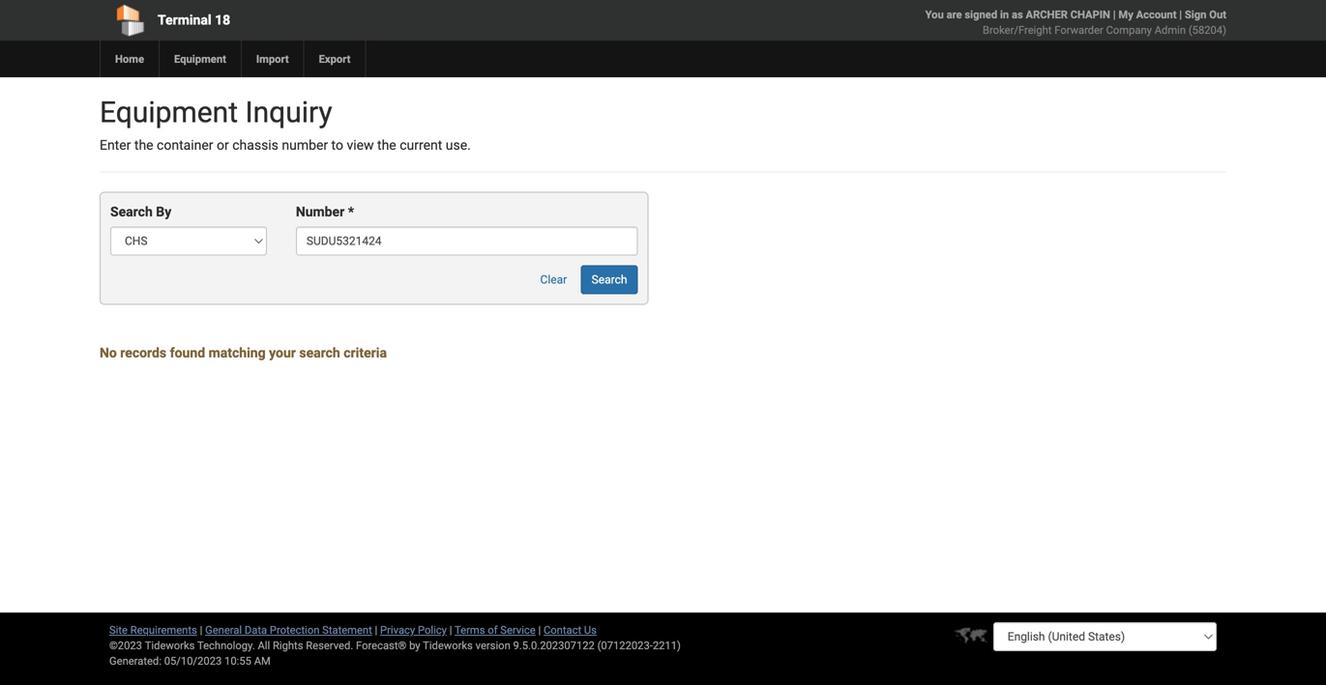Task type: locate. For each thing, give the bounding box(es) containing it.
number
[[282, 137, 328, 153]]

as
[[1012, 8, 1023, 21]]

sign out link
[[1185, 8, 1227, 21]]

*
[[348, 204, 354, 220]]

enter
[[100, 137, 131, 153]]

container
[[157, 137, 213, 153]]

0 horizontal spatial search
[[110, 204, 153, 220]]

1 the from the left
[[134, 137, 153, 153]]

0 horizontal spatial the
[[134, 137, 153, 153]]

statement
[[322, 624, 372, 637]]

requirements
[[130, 624, 197, 637]]

by
[[409, 640, 420, 653]]

1 horizontal spatial search
[[592, 273, 627, 287]]

equipment
[[174, 53, 226, 65], [100, 95, 238, 130]]

chapin
[[1071, 8, 1111, 21]]

| up forecast®
[[375, 624, 378, 637]]

or
[[217, 137, 229, 153]]

search
[[299, 345, 340, 361]]

my account link
[[1119, 8, 1177, 21]]

forwarder
[[1055, 24, 1104, 36]]

account
[[1136, 8, 1177, 21]]

the right enter
[[134, 137, 153, 153]]

| left my
[[1113, 8, 1116, 21]]

contact us link
[[544, 624, 597, 637]]

import link
[[241, 41, 303, 77]]

2211)
[[653, 640, 681, 653]]

of
[[488, 624, 498, 637]]

number
[[296, 204, 345, 220]]

05/10/2023
[[164, 655, 222, 668]]

chassis
[[232, 137, 279, 153]]

archer
[[1026, 8, 1068, 21]]

0 vertical spatial equipment
[[174, 53, 226, 65]]

1 vertical spatial equipment
[[100, 95, 238, 130]]

no
[[100, 345, 117, 361]]

2 the from the left
[[377, 137, 396, 153]]

search by
[[110, 204, 171, 220]]

search inside button
[[592, 273, 627, 287]]

search left by
[[110, 204, 153, 220]]

generated:
[[109, 655, 162, 668]]

equipment down terminal 18
[[174, 53, 226, 65]]

the
[[134, 137, 153, 153], [377, 137, 396, 153]]

equipment inquiry enter the container or chassis number to view the current use.
[[100, 95, 471, 153]]

current
[[400, 137, 442, 153]]

rights
[[273, 640, 303, 653]]

|
[[1113, 8, 1116, 21], [1180, 8, 1182, 21], [200, 624, 202, 637], [375, 624, 378, 637], [450, 624, 452, 637], [538, 624, 541, 637]]

number *
[[296, 204, 354, 220]]

criteria
[[344, 345, 387, 361]]

search right the clear 'button' on the left of the page
[[592, 273, 627, 287]]

0 vertical spatial search
[[110, 204, 153, 220]]

search button
[[581, 265, 638, 294]]

terminal
[[158, 12, 211, 28]]

are
[[947, 8, 962, 21]]

equipment inside equipment inquiry enter the container or chassis number to view the current use.
[[100, 95, 238, 130]]

search
[[110, 204, 153, 220], [592, 273, 627, 287]]

signed
[[965, 8, 998, 21]]

in
[[1000, 8, 1009, 21]]

Number * text field
[[296, 227, 638, 256]]

protection
[[270, 624, 320, 637]]

equipment up the container
[[100, 95, 238, 130]]

terms of service link
[[455, 624, 536, 637]]

broker/freight
[[983, 24, 1052, 36]]

inquiry
[[245, 95, 332, 130]]

all
[[258, 640, 270, 653]]

the right the view
[[377, 137, 396, 153]]

by
[[156, 204, 171, 220]]

| left general in the bottom left of the page
[[200, 624, 202, 637]]

1 vertical spatial search
[[592, 273, 627, 287]]

1 horizontal spatial the
[[377, 137, 396, 153]]

am
[[254, 655, 271, 668]]

to
[[331, 137, 343, 153]]

export
[[319, 53, 351, 65]]

data
[[245, 624, 267, 637]]

reserved.
[[306, 640, 353, 653]]



Task type: describe. For each thing, give the bounding box(es) containing it.
terminal 18 link
[[100, 0, 552, 41]]

use.
[[446, 137, 471, 153]]

my
[[1119, 8, 1134, 21]]

export link
[[303, 41, 365, 77]]

terminal 18
[[158, 12, 230, 28]]

| up 9.5.0.202307122
[[538, 624, 541, 637]]

18
[[215, 12, 230, 28]]

privacy
[[380, 624, 415, 637]]

you
[[925, 8, 944, 21]]

service
[[500, 624, 536, 637]]

clear
[[540, 273, 567, 287]]

(07122023-
[[597, 640, 653, 653]]

home
[[115, 53, 144, 65]]

contact
[[544, 624, 582, 637]]

general
[[205, 624, 242, 637]]

policy
[[418, 624, 447, 637]]

©2023 tideworks
[[109, 640, 195, 653]]

company
[[1106, 24, 1152, 36]]

| up tideworks
[[450, 624, 452, 637]]

technology.
[[197, 640, 255, 653]]

no records found matching your search criteria
[[100, 345, 387, 361]]

you are signed in as archer chapin | my account | sign out broker/freight forwarder company admin (58204)
[[925, 8, 1227, 36]]

equipment for equipment inquiry enter the container or chassis number to view the current use.
[[100, 95, 238, 130]]

view
[[347, 137, 374, 153]]

equipment for equipment
[[174, 53, 226, 65]]

clear button
[[530, 265, 578, 294]]

us
[[584, 624, 597, 637]]

10:55
[[224, 655, 251, 668]]

site
[[109, 624, 128, 637]]

your
[[269, 345, 296, 361]]

out
[[1209, 8, 1227, 21]]

sign
[[1185, 8, 1207, 21]]

matching
[[209, 345, 266, 361]]

admin
[[1155, 24, 1186, 36]]

tideworks
[[423, 640, 473, 653]]

search for search by
[[110, 204, 153, 220]]

9.5.0.202307122
[[513, 640, 595, 653]]

import
[[256, 53, 289, 65]]

site requirements | general data protection statement | privacy policy | terms of service | contact us ©2023 tideworks technology. all rights reserved. forecast® by tideworks version 9.5.0.202307122 (07122023-2211) generated: 05/10/2023 10:55 am
[[109, 624, 681, 668]]

forecast®
[[356, 640, 407, 653]]

version
[[476, 640, 511, 653]]

records
[[120, 345, 167, 361]]

(58204)
[[1189, 24, 1227, 36]]

| left sign
[[1180, 8, 1182, 21]]

general data protection statement link
[[205, 624, 372, 637]]

search for search
[[592, 273, 627, 287]]

equipment link
[[159, 41, 241, 77]]

privacy policy link
[[380, 624, 447, 637]]

site requirements link
[[109, 624, 197, 637]]

home link
[[100, 41, 159, 77]]

found
[[170, 345, 205, 361]]

terms
[[455, 624, 485, 637]]



Task type: vqa. For each thing, say whether or not it's contained in the screenshot.
marked
no



